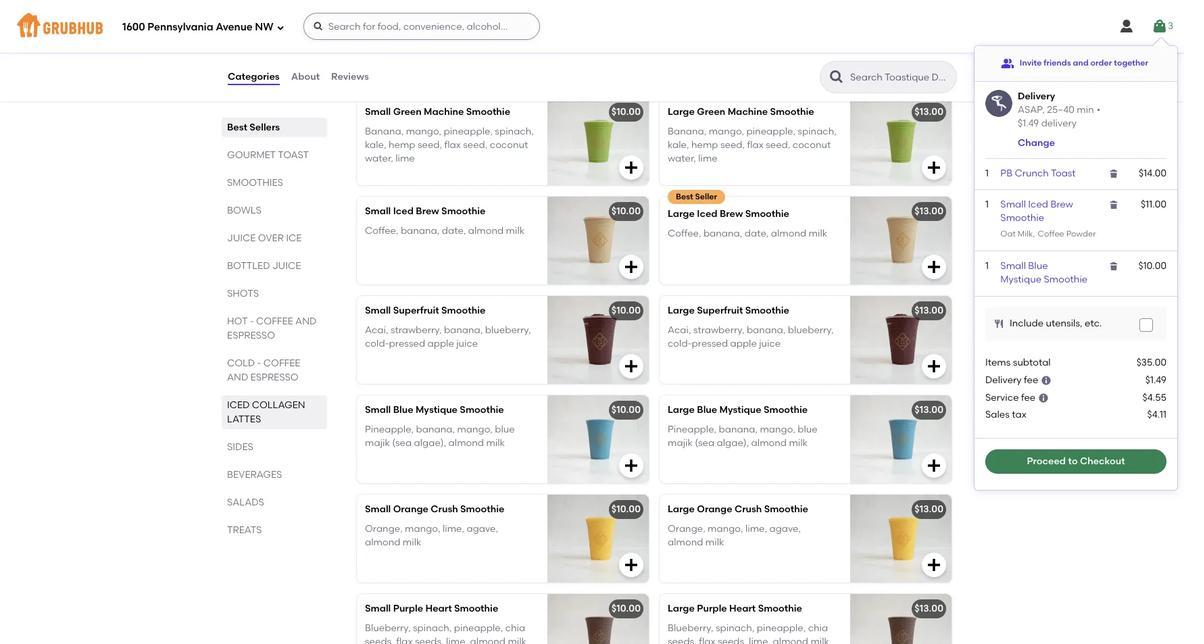 Task type: locate. For each thing, give the bounding box(es) containing it.
gourmet toast
[[227, 149, 309, 161]]

2 large from the top
[[668, 208, 695, 220]]

delivery up asap,
[[1018, 91, 1056, 102]]

1 pineapple, from the left
[[365, 424, 414, 435]]

2 orange, from the left
[[668, 523, 706, 535]]

1 vertical spatial espresso
[[251, 372, 299, 383]]

date, for large iced brew smoothie
[[745, 228, 769, 239]]

main navigation navigation
[[0, 0, 1185, 53]]

espresso down hot
[[227, 330, 275, 342]]

0 horizontal spatial hemp
[[389, 139, 416, 151]]

1 horizontal spatial and
[[296, 316, 317, 327]]

2 orange from the left
[[697, 504, 733, 516]]

pineapple, for large
[[668, 424, 717, 435]]

1 1 from the top
[[986, 168, 989, 179]]

small orange crush smoothie
[[365, 504, 505, 516]]

1 for small iced brew smoothie
[[986, 199, 989, 210]]

1 acai, from the left
[[365, 324, 389, 336]]

small for acai, strawberry, banana, blueberry, cold-pressed apple juice
[[365, 305, 391, 317]]

algae), for large
[[717, 437, 749, 449]]

1 horizontal spatial apple
[[731, 338, 757, 350]]

small superfruit smoothie image
[[548, 296, 649, 384]]

1 horizontal spatial orange,
[[668, 523, 706, 535]]

gourmet toast tab
[[227, 148, 322, 162]]

large iced brew smoothie image
[[851, 197, 952, 285]]

4 seeds, from the left
[[718, 636, 747, 644]]

coffee down hot - coffee and espresso tab
[[264, 358, 301, 369]]

hemp down small green machine smoothie
[[389, 139, 416, 151]]

3 button
[[1152, 14, 1174, 39]]

large purple heart smoothie image
[[851, 595, 952, 644]]

0 horizontal spatial algae),
[[414, 437, 447, 449]]

small superfruit smoothie
[[365, 305, 486, 317]]

1 horizontal spatial pineapple, banana, mango, blue majik (sea algae), almond milk
[[668, 424, 818, 449]]

svg image
[[1119, 18, 1135, 34], [276, 23, 284, 31], [1109, 200, 1120, 210], [926, 259, 943, 275], [1143, 321, 1151, 329], [624, 359, 640, 375], [1038, 393, 1049, 404], [624, 458, 640, 474]]

blueberry, spinach, pineapple, chia seeds, flax seeds, lime, almond milk down large purple heart smoothie
[[668, 623, 830, 644]]

- for hot
[[250, 316, 254, 327]]

pineapple, down the small purple heart smoothie on the bottom left of page
[[454, 623, 503, 634]]

2 horizontal spatial brew
[[1051, 199, 1074, 210]]

nw
[[255, 21, 274, 33]]

juice for large superfruit smoothie
[[760, 338, 781, 350]]

blueberry,
[[485, 324, 531, 336], [788, 324, 834, 336]]

banana, mango, pineapple, spinach, kale, hemp seed, flax seed, coconut water, lime down large green machine smoothie
[[668, 126, 837, 164]]

0 horizontal spatial best
[[227, 122, 247, 133]]

1 horizontal spatial agave,
[[770, 523, 801, 535]]

spinach,
[[495, 126, 534, 137], [798, 126, 837, 137], [413, 623, 452, 634], [716, 623, 755, 634]]

2 heart from the left
[[730, 603, 756, 615]]

0 horizontal spatial machine
[[424, 106, 464, 118]]

large
[[668, 106, 695, 118], [668, 208, 695, 220], [668, 305, 695, 317], [668, 405, 695, 416], [668, 504, 695, 516], [668, 603, 695, 615]]

0 vertical spatial 1
[[986, 168, 989, 179]]

2 cold- from the left
[[668, 338, 692, 350]]

acai, strawberry, banana, blueberry, cold-pressed apple juice
[[365, 324, 531, 350], [668, 324, 834, 350]]

1 horizontal spatial superfruit
[[697, 305, 743, 317]]

espresso inside hot - coffee and espresso
[[227, 330, 275, 342]]

0 horizontal spatial agave,
[[467, 523, 498, 535]]

1 horizontal spatial blue
[[798, 424, 818, 435]]

1 purple from the left
[[393, 603, 423, 615]]

1 seeds, from the left
[[365, 636, 394, 644]]

1 horizontal spatial algae),
[[717, 437, 749, 449]]

blueberry, for small superfruit smoothie
[[485, 324, 531, 336]]

$1.49
[[1018, 118, 1040, 129], [1146, 375, 1167, 386]]

1 horizontal spatial coconut
[[793, 139, 831, 151]]

2 pressed from the left
[[692, 338, 728, 350]]

juice down bowls
[[227, 233, 256, 244]]

apple for small superfruit smoothie
[[428, 338, 454, 350]]

1 blueberry, from the left
[[485, 324, 531, 336]]

2 strawberry, from the left
[[694, 324, 745, 336]]

blueberry,
[[365, 623, 411, 634], [668, 623, 714, 634]]

1 vertical spatial -
[[257, 358, 261, 369]]

1 vertical spatial small blue mystique smoothie
[[365, 405, 504, 416]]

0 horizontal spatial pineapple,
[[365, 424, 414, 435]]

1 vertical spatial and
[[227, 372, 248, 383]]

1 horizontal spatial purple
[[697, 603, 727, 615]]

smoothie inside small iced brew smoothie
[[1001, 213, 1045, 224]]

orange, down large orange crush smoothie
[[668, 523, 706, 535]]

2 coconut from the left
[[793, 139, 831, 151]]

1 pressed from the left
[[389, 338, 425, 350]]

small for orange, mango, lime, agave, almond milk
[[365, 504, 391, 516]]

1 cold- from the left
[[365, 338, 389, 350]]

-
[[250, 316, 254, 327], [257, 358, 261, 369]]

0 vertical spatial small blue mystique smoothie
[[1001, 260, 1088, 286]]

mystique inside small blue mystique smoothie
[[1001, 274, 1042, 286]]

cold
[[227, 358, 255, 369]]

4 large from the top
[[668, 405, 695, 416]]

3 seed, from the left
[[721, 139, 745, 151]]

1 horizontal spatial strawberry,
[[694, 324, 745, 336]]

algae), down large blue mystique smoothie at bottom right
[[717, 437, 749, 449]]

0 horizontal spatial and
[[227, 372, 248, 383]]

0 vertical spatial smoothies
[[354, 66, 442, 83]]

0 vertical spatial best
[[227, 122, 247, 133]]

0 vertical spatial delivery
[[1018, 91, 1056, 102]]

2 blueberry, spinach, pineapple, chia seeds, flax seeds, lime, almond milk from the left
[[668, 623, 830, 644]]

2 superfruit from the left
[[697, 305, 743, 317]]

crunch
[[1015, 168, 1049, 179]]

orange, mango, lime, agave, almond milk down large orange crush smoothie
[[668, 523, 801, 548]]

delivery inside delivery asap, 25–40 min • $1.49 delivery
[[1018, 91, 1056, 102]]

delivery
[[1018, 91, 1056, 102], [986, 375, 1022, 386]]

blueberry, for large superfruit smoothie
[[788, 324, 834, 336]]

shots tab
[[227, 287, 322, 301]]

1 horizontal spatial majik
[[668, 437, 693, 449]]

1 vertical spatial coffee
[[264, 358, 301, 369]]

0 horizontal spatial pressed
[[389, 338, 425, 350]]

1 for small blue mystique smoothie
[[986, 260, 989, 272]]

(sea for small
[[392, 437, 412, 449]]

crush for small
[[431, 504, 458, 516]]

lime, down the small purple heart smoothie on the bottom left of page
[[446, 636, 468, 644]]

agave, for small orange crush smoothie
[[467, 523, 498, 535]]

hot - coffee and espresso tab
[[227, 314, 322, 343]]

1 water, from the left
[[365, 153, 393, 164]]

coffee, banana, date, almond milk for large iced brew smoothie
[[668, 228, 828, 239]]

1 green from the left
[[393, 106, 422, 118]]

1 left small iced brew smoothie link
[[986, 199, 989, 210]]

beverages
[[227, 469, 282, 481]]

2 lime from the left
[[699, 153, 718, 164]]

coffee, banana, date, almond milk for small iced brew smoothie
[[365, 225, 525, 236]]

coffee
[[256, 316, 293, 327], [264, 358, 301, 369]]

cold - coffee and espresso
[[227, 358, 301, 383]]

best sellers
[[227, 122, 280, 133]]

hemp down large green machine smoothie
[[692, 139, 719, 151]]

1 majik from the left
[[365, 437, 390, 449]]

1 strawberry, from the left
[[391, 324, 442, 336]]

best
[[227, 122, 247, 133], [676, 192, 694, 202]]

0 vertical spatial juice
[[227, 233, 256, 244]]

pineapple, for large purple heart smoothie
[[757, 623, 806, 634]]

1 horizontal spatial $1.49
[[1146, 375, 1167, 386]]

smoothies tab
[[227, 176, 322, 190]]

1 pineapple, banana, mango, blue majik (sea algae), almond milk from the left
[[365, 424, 515, 449]]

agave, down small orange crush smoothie
[[467, 523, 498, 535]]

2 blueberry, from the left
[[788, 324, 834, 336]]

1 horizontal spatial lime
[[699, 153, 718, 164]]

2 majik from the left
[[668, 437, 693, 449]]

lime for small
[[396, 153, 415, 164]]

cold - coffee and espresso tab
[[227, 356, 322, 385]]

seeds,
[[365, 636, 394, 644], [415, 636, 444, 644], [668, 636, 697, 644], [718, 636, 747, 644]]

2 crush from the left
[[735, 504, 762, 516]]

banana, for large iced brew smoothie
[[704, 228, 743, 239]]

small
[[365, 106, 391, 118], [1001, 199, 1027, 210], [365, 206, 391, 217], [1001, 260, 1027, 272], [365, 305, 391, 317], [365, 405, 391, 416], [365, 504, 391, 516], [365, 603, 391, 615]]

strawberry, down small superfruit smoothie
[[391, 324, 442, 336]]

lime down small green machine smoothie
[[396, 153, 415, 164]]

strawberry, for large
[[694, 324, 745, 336]]

utensils,
[[1046, 318, 1083, 329]]

pineapple, banana, mango, blue majik (sea algae), almond milk
[[365, 424, 515, 449], [668, 424, 818, 449]]

1 horizontal spatial blueberry, spinach, pineapple, chia seeds, flax seeds, lime, almond milk
[[668, 623, 830, 644]]

0 horizontal spatial date,
[[442, 225, 466, 236]]

0 horizontal spatial kale,
[[365, 139, 387, 151]]

proceed
[[1027, 456, 1067, 467]]

pennsylvania
[[148, 21, 213, 33]]

treats tab
[[227, 523, 322, 538]]

pineapple,
[[365, 424, 414, 435], [668, 424, 717, 435]]

1 blue from the left
[[495, 424, 515, 435]]

1 horizontal spatial coffee,
[[668, 228, 702, 239]]

blueberry, spinach, pineapple, chia seeds, flax seeds, lime, almond milk for small purple heart smoothie
[[365, 623, 527, 644]]

superfruit for small
[[393, 305, 439, 317]]

agave, for large orange crush smoothie
[[770, 523, 801, 535]]

- inside cold - coffee and espresso
[[257, 358, 261, 369]]

1 horizontal spatial blueberry,
[[668, 623, 714, 634]]

green for small
[[393, 106, 422, 118]]

collagen
[[252, 400, 305, 411]]

2 agave, from the left
[[770, 523, 801, 535]]

1 kale, from the left
[[365, 139, 387, 151]]

2 pineapple, banana, mango, blue majik (sea algae), almond milk from the left
[[668, 424, 818, 449]]

coffee
[[1038, 229, 1065, 239]]

banana, down small green machine smoothie
[[365, 126, 404, 137]]

coffee inside cold - coffee and espresso
[[264, 358, 301, 369]]

and
[[296, 316, 317, 327], [227, 372, 248, 383]]

6 $13.00 from the top
[[915, 603, 944, 615]]

best left the sellers
[[227, 122, 247, 133]]

acai, down small superfruit smoothie
[[365, 324, 389, 336]]

coconut for large green machine smoothie
[[793, 139, 831, 151]]

bottled juice tab
[[227, 259, 322, 273]]

mango, for small orange crush smoothie
[[405, 523, 441, 535]]

0 horizontal spatial smoothies
[[227, 177, 283, 189]]

heart
[[426, 603, 452, 615], [730, 603, 756, 615]]

small for banana, mango, pineapple, spinach, kale, hemp seed, flax seed, coconut water, lime
[[365, 106, 391, 118]]

2 banana, mango, pineapple, spinach, kale, hemp seed, flax seed, coconut water, lime from the left
[[668, 126, 837, 164]]

0 horizontal spatial pineapple, banana, mango, blue majik (sea algae), almond milk
[[365, 424, 515, 449]]

flax down small green machine smoothie
[[445, 139, 461, 151]]

1 apple from the left
[[428, 338, 454, 350]]

3 large from the top
[[668, 305, 695, 317]]

$13.00 for blueberry, spinach, pineapple, chia seeds, flax seeds, lime, almond milk
[[915, 603, 944, 615]]

blue for $13.00
[[697, 405, 718, 416]]

2 acai, from the left
[[668, 324, 691, 336]]

1 vertical spatial juice
[[272, 260, 301, 272]]

blueberry, down the small purple heart smoothie on the bottom left of page
[[365, 623, 411, 634]]

orange, down small orange crush smoothie
[[365, 523, 403, 535]]

delivery fee
[[986, 375, 1039, 386]]

2 hemp from the left
[[692, 139, 719, 151]]

pressed for large
[[692, 338, 728, 350]]

1 horizontal spatial banana,
[[668, 126, 707, 137]]

small blue mystique smoothie link
[[1001, 260, 1088, 286]]

0 vertical spatial espresso
[[227, 330, 275, 342]]

5 large from the top
[[668, 504, 695, 516]]

smoothie inside small blue mystique smoothie
[[1044, 274, 1088, 286]]

fee up tax
[[1022, 392, 1036, 404]]

pineapple, down large green machine smoothie
[[747, 126, 796, 137]]

mango, for large orange crush smoothie
[[708, 523, 744, 535]]

1 horizontal spatial heart
[[730, 603, 756, 615]]

1 left pb
[[986, 168, 989, 179]]

1 orange, mango, lime, agave, almond milk from the left
[[365, 523, 498, 548]]

1 horizontal spatial cold-
[[668, 338, 692, 350]]

banana, mango, pineapple, spinach, kale, hemp seed, flax seed, coconut water, lime
[[365, 126, 534, 164], [668, 126, 837, 164]]

0 horizontal spatial blueberry,
[[365, 623, 411, 634]]

reviews
[[331, 71, 369, 82]]

1 vertical spatial delivery
[[986, 375, 1022, 386]]

sales
[[986, 409, 1010, 420]]

2 machine from the left
[[728, 106, 768, 118]]

banana, mango, pineapple, spinach, kale, hemp seed, flax seed, coconut water, lime down small green machine smoothie
[[365, 126, 534, 164]]

1 machine from the left
[[424, 106, 464, 118]]

0 horizontal spatial lime
[[396, 153, 415, 164]]

juice down small superfruit smoothie
[[457, 338, 478, 350]]

small for pineapple, banana, mango, blue majik (sea algae), almond milk
[[365, 405, 391, 416]]

1 agave, from the left
[[467, 523, 498, 535]]

pressed down the large superfruit smoothie
[[692, 338, 728, 350]]

coffee down the shots tab
[[256, 316, 293, 327]]

0 horizontal spatial banana, mango, pineapple, spinach, kale, hemp seed, flax seed, coconut water, lime
[[365, 126, 534, 164]]

pineapple, down small green machine smoothie
[[444, 126, 493, 137]]

pb crunch toast link
[[1001, 168, 1076, 179]]

1 horizontal spatial machine
[[728, 106, 768, 118]]

ice
[[286, 233, 302, 244]]

1 (sea from the left
[[392, 437, 412, 449]]

acai, strawberry, banana, blueberry, cold-pressed apple juice down small superfruit smoothie
[[365, 324, 531, 350]]

0 horizontal spatial orange,
[[365, 523, 403, 535]]

water, for small
[[365, 153, 393, 164]]

4 $13.00 from the top
[[915, 405, 944, 416]]

1600
[[122, 21, 145, 33]]

1 horizontal spatial green
[[697, 106, 726, 118]]

1 vertical spatial 1
[[986, 199, 989, 210]]

2 juice from the left
[[760, 338, 781, 350]]

0 horizontal spatial superfruit
[[393, 305, 439, 317]]

0 horizontal spatial acai,
[[365, 324, 389, 336]]

smoothies
[[354, 66, 442, 83], [227, 177, 283, 189]]

2 chia from the left
[[809, 623, 829, 634]]

change
[[1018, 137, 1056, 149]]

0 horizontal spatial -
[[250, 316, 254, 327]]

1 horizontal spatial acai, strawberry, banana, blueberry, cold-pressed apple juice
[[668, 324, 834, 350]]

2 apple from the left
[[731, 338, 757, 350]]

1 algae), from the left
[[414, 437, 447, 449]]

and down the shots tab
[[296, 316, 317, 327]]

1 banana, mango, pineapple, spinach, kale, hemp seed, flax seed, coconut water, lime from the left
[[365, 126, 534, 164]]

blueberry, down large purple heart smoothie
[[668, 623, 714, 634]]

pineapple, down large purple heart smoothie
[[757, 623, 806, 634]]

1 horizontal spatial acai,
[[668, 324, 691, 336]]

1 horizontal spatial juice
[[760, 338, 781, 350]]

2 horizontal spatial mystique
[[1001, 274, 1042, 286]]

1 lime from the left
[[396, 153, 415, 164]]

small for coffee, banana, date, almond milk
[[365, 206, 391, 217]]

1 heart from the left
[[426, 603, 452, 615]]

mango, for small green machine smoothie
[[406, 126, 442, 137]]

1 acai, strawberry, banana, blueberry, cold-pressed apple juice from the left
[[365, 324, 531, 350]]

1 hemp from the left
[[389, 139, 416, 151]]

- right cold
[[257, 358, 261, 369]]

1 crush from the left
[[431, 504, 458, 516]]

blueberry, spinach, pineapple, chia seeds, flax seeds, lime, almond milk down the small purple heart smoothie on the bottom left of page
[[365, 623, 527, 644]]

2 blueberry, from the left
[[668, 623, 714, 634]]

2 seed, from the left
[[463, 139, 488, 151]]

5 $13.00 from the top
[[915, 504, 944, 516]]

1 orange from the left
[[393, 504, 429, 516]]

2 purple from the left
[[697, 603, 727, 615]]

water, for large
[[668, 153, 696, 164]]

toast
[[278, 149, 309, 161]]

1 vertical spatial best
[[676, 192, 694, 202]]

agave,
[[467, 523, 498, 535], [770, 523, 801, 535]]

flax down the small purple heart smoothie on the bottom left of page
[[396, 636, 413, 644]]

large green machine smoothie
[[668, 106, 815, 118]]

1 blueberry, from the left
[[365, 623, 411, 634]]

pineapple, for small purple heart smoothie
[[454, 623, 503, 634]]

0 horizontal spatial orange
[[393, 504, 429, 516]]

1 vertical spatial fee
[[1022, 392, 1036, 404]]

1 orange, from the left
[[365, 523, 403, 535]]

smoothies down "gourmet"
[[227, 177, 283, 189]]

0 horizontal spatial blueberry, spinach, pineapple, chia seeds, flax seeds, lime, almond milk
[[365, 623, 527, 644]]

1 horizontal spatial blueberry,
[[788, 324, 834, 336]]

$13.00 for banana, mango, pineapple, spinach, kale, hemp seed, flax seed, coconut water, lime
[[915, 106, 944, 118]]

delivery for asap,
[[1018, 91, 1056, 102]]

pineapple, for small
[[365, 424, 414, 435]]

2 pineapple, from the left
[[668, 424, 717, 435]]

orange, mango, lime, agave, almond milk down small orange crush smoothie
[[365, 523, 498, 548]]

0 horizontal spatial banana,
[[365, 126, 404, 137]]

$10.00 for coffee, banana, date, almond milk
[[612, 206, 641, 217]]

chia
[[506, 623, 526, 634], [809, 623, 829, 634]]

algae), up small orange crush smoothie
[[414, 437, 447, 449]]

small for blueberry, spinach, pineapple, chia seeds, flax seeds, lime, almond milk
[[365, 603, 391, 615]]

apple down the large superfruit smoothie
[[731, 338, 757, 350]]

1 horizontal spatial kale,
[[668, 139, 690, 151]]

coffee inside hot - coffee and espresso
[[256, 316, 293, 327]]

2 horizontal spatial iced
[[1029, 199, 1049, 210]]

service
[[986, 392, 1019, 404]]

delivery up service
[[986, 375, 1022, 386]]

lime,
[[443, 523, 465, 535], [746, 523, 768, 535], [446, 636, 468, 644], [749, 636, 771, 644]]

1 horizontal spatial water,
[[668, 153, 696, 164]]

0 horizontal spatial mystique
[[416, 405, 458, 416]]

strawberry, down the large superfruit smoothie
[[694, 324, 745, 336]]

0 horizontal spatial orange, mango, lime, agave, almond milk
[[365, 523, 498, 548]]

and inside hot - coffee and espresso
[[296, 316, 317, 327]]

- right hot
[[250, 316, 254, 327]]

orange,
[[365, 523, 403, 535], [668, 523, 706, 535]]

acai, for small
[[365, 324, 389, 336]]

delivery asap, 25–40 min • $1.49 delivery
[[1018, 91, 1101, 129]]

coffee, for small
[[365, 225, 399, 236]]

chia for small purple heart smoothie
[[506, 623, 526, 634]]

1 horizontal spatial small iced brew smoothie
[[1001, 199, 1074, 224]]

acai, strawberry, banana, blueberry, cold-pressed apple juice down the large superfruit smoothie
[[668, 324, 834, 350]]

and down cold
[[227, 372, 248, 383]]

$10.00 inside tooltip
[[1139, 260, 1167, 272]]

superfruit
[[393, 305, 439, 317], [697, 305, 743, 317]]

3 1 from the top
[[986, 260, 989, 272]]

svg image
[[1152, 18, 1168, 34], [313, 21, 324, 32], [624, 160, 640, 176], [926, 160, 943, 176], [1109, 168, 1120, 179], [624, 259, 640, 275], [1109, 261, 1120, 272], [994, 318, 1005, 329], [926, 359, 943, 375], [1041, 375, 1052, 386], [926, 458, 943, 474], [624, 557, 640, 574], [926, 557, 943, 574]]

0 horizontal spatial acai, strawberry, banana, blueberry, cold-pressed apple juice
[[365, 324, 531, 350]]

lattes
[[227, 414, 261, 425]]

(sea
[[392, 437, 412, 449], [695, 437, 715, 449]]

$4.11
[[1148, 409, 1167, 420]]

algae),
[[414, 437, 447, 449], [717, 437, 749, 449]]

flax down large purple heart smoothie
[[699, 636, 716, 644]]

0 horizontal spatial coffee,
[[365, 225, 399, 236]]

lime
[[396, 153, 415, 164], [699, 153, 718, 164]]

0 horizontal spatial $1.49
[[1018, 118, 1040, 129]]

1 horizontal spatial juice
[[272, 260, 301, 272]]

fee for delivery fee
[[1025, 375, 1039, 386]]

juice down the large superfruit smoothie
[[760, 338, 781, 350]]

purple
[[393, 603, 423, 615], [697, 603, 727, 615]]

proceed to checkout button
[[986, 450, 1167, 474]]

1 coconut from the left
[[490, 139, 528, 151]]

and
[[1074, 58, 1089, 68]]

orange, for large
[[668, 523, 706, 535]]

bowls tab
[[227, 204, 322, 218]]

invite
[[1020, 58, 1042, 68]]

1 superfruit from the left
[[393, 305, 439, 317]]

1 chia from the left
[[506, 623, 526, 634]]

lime for large
[[699, 153, 718, 164]]

0 vertical spatial $1.49
[[1018, 118, 1040, 129]]

0 horizontal spatial crush
[[431, 504, 458, 516]]

fee down subtotal
[[1025, 375, 1039, 386]]

kale,
[[365, 139, 387, 151], [668, 139, 690, 151]]

2 1 from the top
[[986, 199, 989, 210]]

0 horizontal spatial blue
[[393, 405, 414, 416]]

flax down large green machine smoothie
[[748, 139, 764, 151]]

large superfruit smoothie image
[[851, 296, 952, 384]]

2 blue from the left
[[798, 424, 818, 435]]

invite friends and order together button
[[1001, 51, 1149, 76]]

2 kale, from the left
[[668, 139, 690, 151]]

best left the seller
[[676, 192, 694, 202]]

espresso up collagen
[[251, 372, 299, 383]]

banana,
[[365, 126, 404, 137], [668, 126, 707, 137]]

1 left small blue mystique smoothie link
[[986, 260, 989, 272]]

iced collagen lattes tab
[[227, 398, 322, 427]]

$1.49 down asap,
[[1018, 118, 1040, 129]]

0 horizontal spatial small iced brew smoothie
[[365, 206, 486, 217]]

pressed down small superfruit smoothie
[[389, 338, 425, 350]]

1 large from the top
[[668, 106, 695, 118]]

Search for food, convenience, alcohol... search field
[[303, 13, 540, 40]]

cold- for small
[[365, 338, 389, 350]]

tooltip
[[975, 38, 1178, 490]]

1 juice from the left
[[457, 338, 478, 350]]

orange, mango, lime, agave, almond milk
[[365, 523, 498, 548], [668, 523, 801, 548]]

0 vertical spatial and
[[296, 316, 317, 327]]

hemp for small
[[389, 139, 416, 151]]

juice down ice
[[272, 260, 301, 272]]

2 algae), from the left
[[717, 437, 749, 449]]

apple for large superfruit smoothie
[[731, 338, 757, 350]]

1 $13.00 from the top
[[915, 106, 944, 118]]

0 vertical spatial coffee
[[256, 316, 293, 327]]

cold- down small superfruit smoothie
[[365, 338, 389, 350]]

coffee for hot
[[256, 316, 293, 327]]

2 (sea from the left
[[695, 437, 715, 449]]

1 horizontal spatial orange
[[697, 504, 733, 516]]

espresso inside cold - coffee and espresso
[[251, 372, 299, 383]]

machine
[[424, 106, 464, 118], [728, 106, 768, 118]]

small purple heart smoothie image
[[548, 595, 649, 644]]

and inside cold - coffee and espresso
[[227, 372, 248, 383]]

1 horizontal spatial chia
[[809, 623, 829, 634]]

subtotal
[[1014, 357, 1051, 368]]

acai, down the large superfruit smoothie
[[668, 324, 691, 336]]

0 horizontal spatial blue
[[495, 424, 515, 435]]

pineapple, banana, mango, blue majik (sea algae), almond milk for large
[[668, 424, 818, 449]]

1 horizontal spatial blue
[[697, 405, 718, 416]]

2 orange, mango, lime, agave, almond milk from the left
[[668, 523, 801, 548]]

2 water, from the left
[[668, 153, 696, 164]]

iced
[[1029, 199, 1049, 210], [393, 206, 414, 217], [697, 208, 718, 220]]

lime up the seller
[[699, 153, 718, 164]]

2 vertical spatial 1
[[986, 260, 989, 272]]

3 $13.00 from the top
[[915, 305, 944, 317]]

mango, for large green machine smoothie
[[709, 126, 745, 137]]

search icon image
[[829, 69, 845, 85]]

apple down small superfruit smoothie
[[428, 338, 454, 350]]

small orange crush smoothie image
[[548, 495, 649, 583]]

2 banana, from the left
[[668, 126, 707, 137]]

best inside 'tab'
[[227, 122, 247, 133]]

machine for small
[[424, 106, 464, 118]]

seller
[[696, 192, 718, 202]]

smoothie
[[466, 106, 511, 118], [771, 106, 815, 118], [442, 206, 486, 217], [746, 208, 790, 220], [1001, 213, 1045, 224], [1044, 274, 1088, 286], [442, 305, 486, 317], [746, 305, 790, 317], [460, 405, 504, 416], [764, 405, 808, 416], [461, 504, 505, 516], [765, 504, 809, 516], [454, 603, 499, 615], [759, 603, 803, 615]]

0 vertical spatial -
[[250, 316, 254, 327]]

1 horizontal spatial best
[[676, 192, 694, 202]]

2 green from the left
[[697, 106, 726, 118]]

juice
[[457, 338, 478, 350], [760, 338, 781, 350]]

blue for $10.00
[[393, 405, 414, 416]]

acai, strawberry, banana, blueberry, cold-pressed apple juice for large superfruit smoothie
[[668, 324, 834, 350]]

0 horizontal spatial coffee, banana, date, almond milk
[[365, 225, 525, 236]]

large blue mystique smoothie image
[[851, 396, 952, 484]]

hemp for large
[[692, 139, 719, 151]]

agave, down large orange crush smoothie
[[770, 523, 801, 535]]

1 horizontal spatial (sea
[[695, 437, 715, 449]]

smoothies down "search for food, convenience, alcohol..." search field at the top of the page
[[354, 66, 442, 83]]

sides
[[227, 442, 254, 453]]

cold- down the large superfruit smoothie
[[668, 338, 692, 350]]

1 blueberry, spinach, pineapple, chia seeds, flax seeds, lime, almond milk from the left
[[365, 623, 527, 644]]

0 horizontal spatial iced
[[393, 206, 414, 217]]

0 horizontal spatial coconut
[[490, 139, 528, 151]]

6 large from the top
[[668, 603, 695, 615]]

2 acai, strawberry, banana, blueberry, cold-pressed apple juice from the left
[[668, 324, 834, 350]]

together
[[1115, 58, 1149, 68]]

1 horizontal spatial iced
[[697, 208, 718, 220]]

- inside hot - coffee and espresso
[[250, 316, 254, 327]]

1 horizontal spatial banana, mango, pineapple, spinach, kale, hemp seed, flax seed, coconut water, lime
[[668, 126, 837, 164]]

$1.49 up $4.55
[[1146, 375, 1167, 386]]

$1.49 inside delivery asap, 25–40 min • $1.49 delivery
[[1018, 118, 1040, 129]]

banana, mango, pineapple, spinach, kale, hemp seed, flax seed, coconut water, lime for large
[[668, 126, 837, 164]]

banana, down large green machine smoothie
[[668, 126, 707, 137]]

1 banana, from the left
[[365, 126, 404, 137]]

- for cold
[[257, 358, 261, 369]]



Task type: vqa. For each thing, say whether or not it's contained in the screenshot.
right the 3
no



Task type: describe. For each thing, give the bounding box(es) containing it.
banana, for small
[[365, 126, 404, 137]]

bottled juice
[[227, 260, 301, 272]]

brew inside small iced brew smoothie
[[1051, 199, 1074, 210]]

acai, strawberry, banana, blueberry, cold-pressed apple juice for small superfruit smoothie
[[365, 324, 531, 350]]

small iced brew smoothie link
[[1001, 199, 1074, 224]]

orange for small
[[393, 504, 429, 516]]

items
[[986, 357, 1011, 368]]

purple for large
[[697, 603, 727, 615]]

large for large orange crush smoothie
[[668, 504, 695, 516]]

purple for small
[[393, 603, 423, 615]]

coffee, for large
[[668, 228, 702, 239]]

milk
[[1018, 229, 1034, 239]]

algae), for small
[[414, 437, 447, 449]]

proceed to checkout
[[1027, 456, 1126, 467]]

and for cold - coffee and espresso
[[227, 372, 248, 383]]

2 $13.00 from the top
[[915, 206, 944, 217]]

juice over ice
[[227, 233, 302, 244]]

small purple heart smoothie
[[365, 603, 499, 615]]

checkout
[[1081, 456, 1126, 467]]

blueberry, spinach, pineapple, chia seeds, flax seeds, lime, almond milk for large purple heart smoothie
[[668, 623, 830, 644]]

sellers
[[250, 122, 280, 133]]

pineapple, banana, mango, blue majik (sea algae), almond milk for small
[[365, 424, 515, 449]]

small iced brew smoothie image
[[548, 197, 649, 285]]

oat milk coffee powder
[[1001, 229, 1097, 239]]

salads tab
[[227, 496, 322, 510]]

$10.00 for orange, mango, lime, agave, almond milk
[[612, 504, 641, 516]]

delivery
[[1042, 118, 1077, 129]]

and for hot - coffee and espresso
[[296, 316, 317, 327]]

avenue
[[216, 21, 253, 33]]

orange for large
[[697, 504, 733, 516]]

3 seeds, from the left
[[668, 636, 697, 644]]

$10.00 for blueberry, spinach, pineapple, chia seeds, flax seeds, lime, almond milk
[[612, 603, 641, 615]]

items subtotal
[[986, 357, 1051, 368]]

gourmet
[[227, 149, 276, 161]]

large superfruit smoothie
[[668, 305, 790, 317]]

beverages tab
[[227, 468, 322, 482]]

sales tax
[[986, 409, 1027, 420]]

heart for small
[[426, 603, 452, 615]]

espresso for hot
[[227, 330, 275, 342]]

min
[[1077, 104, 1095, 115]]

lime, down large orange crush smoothie
[[746, 523, 768, 535]]

$10.00 for acai, strawberry, banana, blueberry, cold-pressed apple juice
[[612, 305, 641, 317]]

bottled
[[227, 260, 270, 272]]

small iced brew smoothie inside tooltip
[[1001, 199, 1074, 224]]

small blue mystique smoothie inside tooltip
[[1001, 260, 1088, 286]]

acai, for large
[[668, 324, 691, 336]]

1 horizontal spatial smoothies
[[354, 66, 442, 83]]

1 horizontal spatial brew
[[720, 208, 743, 220]]

best seller
[[676, 192, 718, 202]]

0 horizontal spatial juice
[[227, 233, 256, 244]]

$35.00
[[1137, 357, 1167, 368]]

large for large superfruit smoothie
[[668, 305, 695, 317]]

treats
[[227, 525, 262, 536]]

3
[[1168, 20, 1174, 32]]

large for large iced brew smoothie
[[668, 208, 695, 220]]

about button
[[291, 53, 321, 101]]

blue for small blue mystique smoothie
[[495, 424, 515, 435]]

$10.00 for banana, mango, pineapple, spinach, kale, hemp seed, flax seed, coconut water, lime
[[612, 106, 641, 118]]

blue for large blue mystique smoothie
[[798, 424, 818, 435]]

Search Toastique Dupont Circle search field
[[849, 71, 953, 84]]

over
[[258, 233, 284, 244]]

asap,
[[1018, 104, 1045, 115]]

about
[[291, 71, 320, 82]]

service fee
[[986, 392, 1036, 404]]

mystique for $13.00
[[720, 405, 762, 416]]

machine for large
[[728, 106, 768, 118]]

change button
[[1018, 136, 1056, 150]]

kale, for large
[[668, 139, 690, 151]]

best sellers tab
[[227, 120, 322, 135]]

include utensils, etc.
[[1010, 318, 1103, 329]]

delivery icon image
[[986, 90, 1013, 117]]

kale, for small
[[365, 139, 387, 151]]

$4.55
[[1143, 392, 1167, 404]]

25–40
[[1048, 104, 1075, 115]]

pb crunch toast
[[1001, 168, 1076, 179]]

large blue mystique smoothie
[[668, 405, 808, 416]]

large for large blue mystique smoothie
[[668, 405, 695, 416]]

people icon image
[[1001, 57, 1015, 70]]

crush for large
[[735, 504, 762, 516]]

best for best sellers
[[227, 122, 247, 133]]

hot
[[227, 316, 248, 327]]

categories
[[228, 71, 280, 82]]

$13.00 for orange, mango, lime, agave, almond milk
[[915, 504, 944, 516]]

1 for pb crunch toast
[[986, 168, 989, 179]]

svg image inside 3 button
[[1152, 18, 1168, 34]]

(sea for large
[[695, 437, 715, 449]]

large for large green machine smoothie
[[668, 106, 695, 118]]

large for large purple heart smoothie
[[668, 603, 695, 615]]

mystique for $10.00
[[416, 405, 458, 416]]

toast
[[1052, 168, 1076, 179]]

banana, for small blue mystique smoothie
[[416, 424, 455, 435]]

lime, down large purple heart smoothie
[[749, 636, 771, 644]]

small green machine smoothie
[[365, 106, 511, 118]]

small green machine smoothie image
[[548, 98, 649, 186]]

iced inside small iced brew smoothie
[[1029, 199, 1049, 210]]

0 horizontal spatial brew
[[416, 206, 439, 217]]

coffee for cold
[[264, 358, 301, 369]]

banana, for large
[[668, 126, 707, 137]]

small blue mystique smoothie image
[[548, 396, 649, 484]]

hot - coffee and espresso
[[227, 316, 317, 342]]

$11.00
[[1142, 199, 1167, 210]]

lime, down small orange crush smoothie
[[443, 523, 465, 535]]

chia for large purple heart smoothie
[[809, 623, 829, 634]]

strawberry, for small
[[391, 324, 442, 336]]

heart for large
[[730, 603, 756, 615]]

pineapple, for small green machine smoothie
[[444, 126, 493, 137]]

majik for large
[[668, 437, 693, 449]]

2 seeds, from the left
[[415, 636, 444, 644]]

4 seed, from the left
[[766, 139, 791, 151]]

oat
[[1001, 229, 1016, 239]]

large green machine smoothie image
[[851, 98, 952, 186]]

to
[[1069, 456, 1078, 467]]

include
[[1010, 318, 1044, 329]]

bowls
[[227, 205, 262, 216]]

juice for small superfruit smoothie
[[457, 338, 478, 350]]

best for best seller
[[676, 192, 694, 202]]

sides tab
[[227, 440, 322, 454]]

•
[[1097, 104, 1101, 115]]

$13.00 for acai, strawberry, banana, blueberry, cold-pressed apple juice
[[915, 305, 944, 317]]

1600 pennsylvania avenue nw
[[122, 21, 274, 33]]

1 seed, from the left
[[418, 139, 442, 151]]

blue inside small blue mystique smoothie
[[1029, 260, 1049, 272]]

categories button
[[227, 53, 280, 101]]

order
[[1091, 58, 1113, 68]]

friends
[[1044, 58, 1072, 68]]

powder
[[1067, 229, 1097, 239]]

orange, mango, lime, agave, almond milk for large
[[668, 523, 801, 548]]

large purple heart smoothie
[[668, 603, 803, 615]]

etc.
[[1085, 318, 1103, 329]]

large orange crush smoothie image
[[851, 495, 952, 583]]

large iced brew smoothie
[[668, 208, 790, 220]]

iced
[[227, 400, 250, 411]]

tooltip containing delivery
[[975, 38, 1178, 490]]

banana, mango, pineapple, spinach, kale, hemp seed, flax seed, coconut water, lime for small
[[365, 126, 534, 164]]

iced collagen lattes
[[227, 400, 305, 425]]

0 horizontal spatial small blue mystique smoothie
[[365, 405, 504, 416]]

orange, mango, lime, agave, almond milk for small
[[365, 523, 498, 548]]

blueberry, for large
[[668, 623, 714, 634]]

pineapple, for large green machine smoothie
[[747, 126, 796, 137]]

blueberry, for small
[[365, 623, 411, 634]]

large orange crush smoothie
[[668, 504, 809, 516]]

smoothies inside tab
[[227, 177, 283, 189]]

shots
[[227, 288, 259, 300]]

green for large
[[697, 106, 726, 118]]

pb
[[1001, 168, 1013, 179]]

coconut for small green machine smoothie
[[490, 139, 528, 151]]

reviews button
[[331, 53, 370, 101]]

cold- for large
[[668, 338, 692, 350]]

juice over ice tab
[[227, 231, 322, 245]]

espresso for cold
[[251, 372, 299, 383]]

invite friends and order together
[[1020, 58, 1149, 68]]

tax
[[1013, 409, 1027, 420]]

banana, for small iced brew smoothie
[[401, 225, 440, 236]]

delivery for fee
[[986, 375, 1022, 386]]

majik for small
[[365, 437, 390, 449]]

orange, for small
[[365, 523, 403, 535]]

$13.00 for pineapple, banana, mango, blue majik (sea algae), almond milk
[[915, 405, 944, 416]]

salads
[[227, 497, 264, 509]]

1 vertical spatial $1.49
[[1146, 375, 1167, 386]]

$14.00
[[1140, 168, 1167, 179]]



